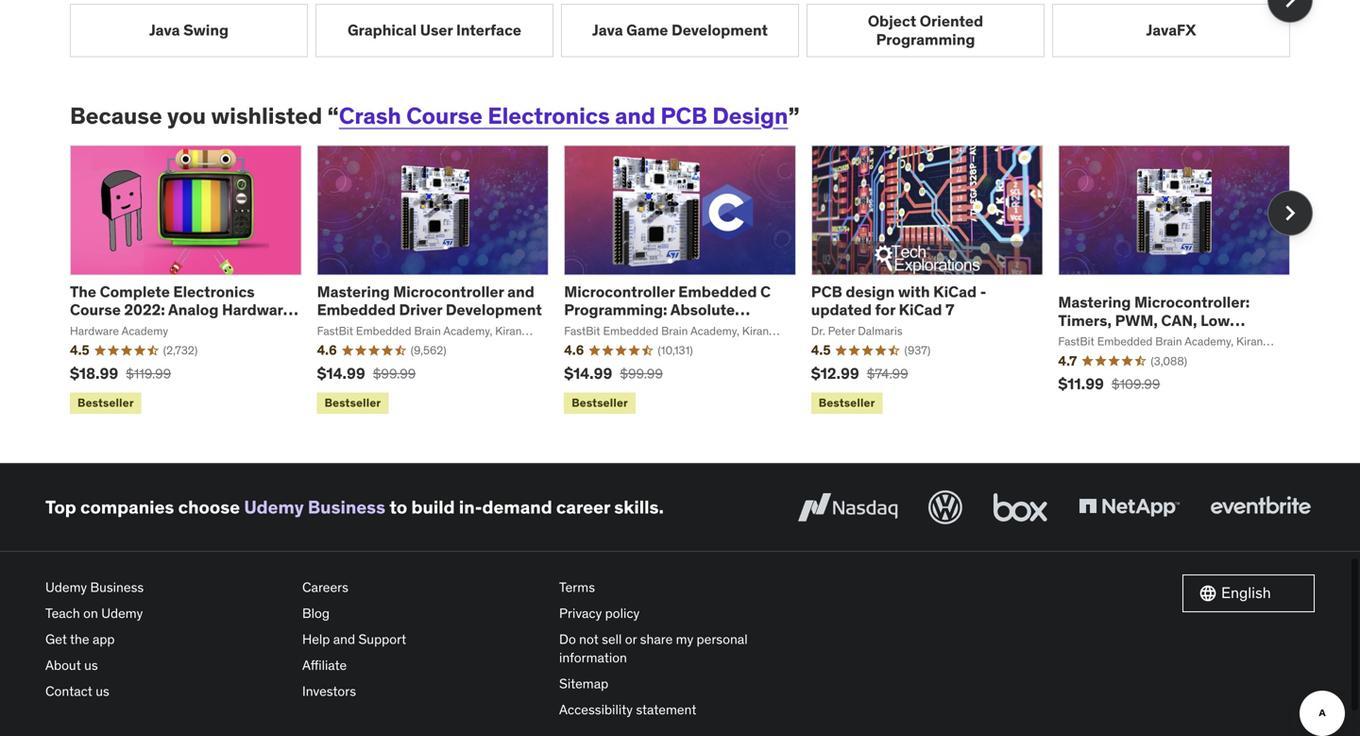 Task type: vqa. For each thing, say whether or not it's contained in the screenshot.
3-6 Hours (6)
no



Task type: locate. For each thing, give the bounding box(es) containing it.
my
[[676, 631, 694, 648]]

udemy up teach at left bottom
[[45, 579, 87, 596]]

1 vertical spatial carousel element
[[70, 145, 1313, 417]]

1 horizontal spatial course
[[407, 102, 483, 130]]

0 vertical spatial development
[[672, 20, 768, 40]]

because you wishlisted " crash course electronics and pcb design "
[[70, 102, 800, 130]]

graphical user interface
[[348, 20, 522, 40]]

1 vertical spatial udemy
[[45, 579, 87, 596]]

mastering for embedded
[[317, 282, 390, 301]]

accessibility statement link
[[559, 697, 801, 723]]

mastering microcontroller and embedded driver development
[[317, 282, 542, 319]]

embedded left driver
[[317, 300, 396, 319]]

you
[[167, 102, 206, 130]]

electronics
[[488, 102, 610, 130], [173, 282, 255, 301]]

1 java from the left
[[149, 20, 180, 40]]

2 next image from the top
[[1276, 198, 1306, 228]]

in-
[[459, 496, 482, 518]]

1 horizontal spatial mastering
[[1059, 293, 1132, 312]]

choose
[[178, 496, 240, 518]]

get the app link
[[45, 626, 287, 653]]

java for java game development
[[592, 20, 623, 40]]

carousel element containing the complete electronics course 2022: analog hardware design
[[70, 145, 1313, 417]]

0 horizontal spatial business
[[90, 579, 144, 596]]

development right driver
[[446, 300, 542, 319]]

next image
[[1276, 0, 1306, 15], [1276, 198, 1306, 228]]

0 vertical spatial next image
[[1276, 0, 1306, 15]]

1 horizontal spatial development
[[672, 20, 768, 40]]

1 microcontroller from the left
[[393, 282, 504, 301]]

course right crash
[[407, 102, 483, 130]]

mastering up power(mcu2)
[[1059, 293, 1132, 312]]

mastering inside mastering microcontroller: timers, pwm, can, low power(mcu2)
[[1059, 293, 1132, 312]]

1 horizontal spatial embedded
[[679, 282, 757, 301]]

development right game
[[672, 20, 768, 40]]

2 horizontal spatial and
[[615, 102, 656, 130]]

next image for mastering microcontroller: timers, pwm, can, low power(mcu2)
[[1276, 198, 1306, 228]]

1 horizontal spatial business
[[308, 496, 386, 518]]

contact us link
[[45, 679, 287, 705]]

embedded
[[679, 282, 757, 301], [317, 300, 396, 319]]

0 horizontal spatial pcb
[[661, 102, 708, 130]]

2 carousel element from the top
[[70, 145, 1313, 417]]

driver
[[399, 300, 443, 319]]

java left game
[[592, 20, 623, 40]]

mastering left driver
[[317, 282, 390, 301]]

crash
[[339, 102, 401, 130]]

accessibility
[[559, 701, 633, 718]]

0 vertical spatial design
[[713, 102, 789, 130]]

1 horizontal spatial design
[[713, 102, 789, 130]]

and
[[615, 102, 656, 130], [508, 282, 535, 301], [333, 631, 355, 648]]

the complete electronics course 2022: analog hardware design
[[70, 282, 292, 338]]

complete
[[100, 282, 170, 301]]

1 horizontal spatial microcontroller
[[564, 282, 675, 301]]

1 vertical spatial next image
[[1276, 198, 1306, 228]]

help and support link
[[302, 626, 544, 653]]

1 horizontal spatial java
[[592, 20, 623, 40]]

blog link
[[302, 600, 544, 626]]

business left to
[[308, 496, 386, 518]]

0 vertical spatial business
[[308, 496, 386, 518]]

0 horizontal spatial design
[[70, 318, 120, 338]]

course inside the complete electronics course 2022: analog hardware design
[[70, 300, 121, 319]]

not
[[579, 631, 599, 648]]

2 java from the left
[[592, 20, 623, 40]]

microcontroller:
[[1135, 293, 1250, 312]]

mastering
[[317, 282, 390, 301], [1059, 293, 1132, 312]]

udemy business link up the get the app 'link'
[[45, 574, 287, 600]]

0 vertical spatial udemy
[[244, 496, 304, 518]]

0 horizontal spatial and
[[333, 631, 355, 648]]

java left swing
[[149, 20, 180, 40]]

top
[[45, 496, 76, 518]]

kicad
[[934, 282, 977, 301], [899, 300, 943, 319]]

pcb inside pcb design with kicad - updated for kicad 7
[[811, 282, 843, 301]]

1 carousel element from the top
[[70, 0, 1313, 57]]

2 microcontroller from the left
[[564, 282, 675, 301]]

object oriented programming
[[868, 11, 984, 49]]

development
[[672, 20, 768, 40], [446, 300, 542, 319]]

0 horizontal spatial course
[[70, 300, 121, 319]]

object
[[868, 11, 917, 31]]

do
[[559, 631, 576, 648]]

1 vertical spatial business
[[90, 579, 144, 596]]

2 vertical spatial and
[[333, 631, 355, 648]]

0 horizontal spatial electronics
[[173, 282, 255, 301]]

information
[[559, 649, 627, 666]]

0 horizontal spatial mastering
[[317, 282, 390, 301]]

java game development link
[[561, 4, 799, 57]]

1 next image from the top
[[1276, 0, 1306, 15]]

0 horizontal spatial microcontroller
[[393, 282, 504, 301]]

1 horizontal spatial and
[[508, 282, 535, 301]]

2 horizontal spatial udemy
[[244, 496, 304, 518]]

1 vertical spatial design
[[70, 318, 120, 338]]

pcb down java game development link
[[661, 102, 708, 130]]

netapp image
[[1075, 486, 1184, 528]]

analog
[[168, 300, 219, 319]]

because
[[70, 102, 162, 130]]

udemy business link up careers on the bottom left
[[244, 496, 386, 518]]

embedded left c
[[679, 282, 757, 301]]

absolute
[[671, 300, 735, 319]]

course left 2022:
[[70, 300, 121, 319]]

pcb left design
[[811, 282, 843, 301]]

1 horizontal spatial pcb
[[811, 282, 843, 301]]

get
[[45, 631, 67, 648]]

1 vertical spatial course
[[70, 300, 121, 319]]

nasdaq image
[[794, 486, 902, 528]]

embedded inside microcontroller embedded c programming: absolute beginners
[[679, 282, 757, 301]]

java game development
[[592, 20, 768, 40]]

do not sell or share my personal information button
[[559, 626, 801, 671]]

terms privacy policy do not sell or share my personal information sitemap accessibility statement
[[559, 579, 748, 718]]

course
[[407, 102, 483, 130], [70, 300, 121, 319]]

design
[[713, 102, 789, 130], [70, 318, 120, 338]]

electronics inside the complete electronics course 2022: analog hardware design
[[173, 282, 255, 301]]

udemy business teach on udemy get the app about us contact us
[[45, 579, 144, 700]]

game
[[627, 20, 668, 40]]

0 horizontal spatial development
[[446, 300, 542, 319]]

sitemap link
[[559, 671, 801, 697]]

volkswagen image
[[925, 486, 967, 528]]

1 vertical spatial pcb
[[811, 282, 843, 301]]

wishlisted
[[211, 102, 323, 130]]

for
[[875, 300, 896, 319]]

statement
[[636, 701, 697, 718]]

business up "on"
[[90, 579, 144, 596]]

udemy
[[244, 496, 304, 518], [45, 579, 87, 596], [101, 605, 143, 622]]

0 vertical spatial course
[[407, 102, 483, 130]]

object oriented programming link
[[807, 4, 1045, 57]]

1 vertical spatial development
[[446, 300, 542, 319]]

mastering inside mastering microcontroller and embedded driver development
[[317, 282, 390, 301]]

1 vertical spatial and
[[508, 282, 535, 301]]

microcontroller embedded c programming: absolute beginners link
[[564, 282, 771, 338]]

us right contact
[[96, 683, 109, 700]]

us right about
[[84, 657, 98, 674]]

0 vertical spatial carousel element
[[70, 0, 1313, 57]]

mastering microcontroller: timers, pwm, can, low power(mcu2) link
[[1059, 293, 1250, 348]]

0 horizontal spatial java
[[149, 20, 180, 40]]

java for java swing
[[149, 20, 180, 40]]

small image
[[1199, 584, 1218, 603]]

the
[[70, 282, 96, 301]]

timers,
[[1059, 311, 1112, 330]]

the complete electronics course 2022: analog hardware design link
[[70, 282, 298, 338]]

udemy right "on"
[[101, 605, 143, 622]]

microcontroller
[[393, 282, 504, 301], [564, 282, 675, 301]]

1 vertical spatial electronics
[[173, 282, 255, 301]]

graphical user interface link
[[316, 4, 554, 57]]

2 vertical spatial udemy
[[101, 605, 143, 622]]

user
[[420, 20, 453, 40]]

udemy right the choose
[[244, 496, 304, 518]]

1 horizontal spatial electronics
[[488, 102, 610, 130]]

carousel element
[[70, 0, 1313, 57], [70, 145, 1313, 417]]

embedded inside mastering microcontroller and embedded driver development
[[317, 300, 396, 319]]

0 horizontal spatial embedded
[[317, 300, 396, 319]]

teach on udemy link
[[45, 600, 287, 626]]



Task type: describe. For each thing, give the bounding box(es) containing it.
eventbrite image
[[1207, 486, 1315, 528]]

blog
[[302, 605, 330, 622]]

kicad left '-'
[[934, 282, 977, 301]]

crash course electronics and pcb design link
[[339, 102, 789, 130]]

development inside java game development link
[[672, 20, 768, 40]]

on
[[83, 605, 98, 622]]

english button
[[1183, 574, 1315, 612]]

support
[[359, 631, 406, 648]]

help
[[302, 631, 330, 648]]

1 vertical spatial udemy business link
[[45, 574, 287, 600]]

about
[[45, 657, 81, 674]]

2022:
[[124, 300, 165, 319]]

hardware
[[222, 300, 292, 319]]

mastering microcontroller: timers, pwm, can, low power(mcu2)
[[1059, 293, 1250, 348]]

interface
[[456, 20, 522, 40]]

swing
[[183, 20, 229, 40]]

top companies choose udemy business to build in-demand career skills.
[[45, 496, 664, 518]]

pcb design with kicad - updated for kicad 7 link
[[811, 282, 987, 319]]

beginners
[[564, 318, 638, 338]]

graphical
[[348, 20, 417, 40]]

or
[[625, 631, 637, 648]]

to
[[390, 496, 407, 518]]

microcontroller inside mastering microcontroller and embedded driver development
[[393, 282, 504, 301]]

careers
[[302, 579, 349, 596]]

investors
[[302, 683, 356, 700]]

build
[[411, 496, 455, 518]]

carousel element containing object oriented programming
[[70, 0, 1313, 57]]

kicad left 7
[[899, 300, 943, 319]]

mastering for pwm,
[[1059, 293, 1132, 312]]

career
[[556, 496, 610, 518]]

terms
[[559, 579, 595, 596]]

"
[[789, 102, 800, 130]]

teach
[[45, 605, 80, 622]]

javafx link
[[1053, 4, 1291, 57]]

0 vertical spatial electronics
[[488, 102, 610, 130]]

and inside careers blog help and support affiliate investors
[[333, 631, 355, 648]]

0 vertical spatial pcb
[[661, 102, 708, 130]]

affiliate link
[[302, 653, 544, 679]]

affiliate
[[302, 657, 347, 674]]

development inside mastering microcontroller and embedded driver development
[[446, 300, 542, 319]]

0 horizontal spatial udemy
[[45, 579, 87, 596]]

careers link
[[302, 574, 544, 600]]

box image
[[989, 486, 1053, 528]]

app
[[93, 631, 115, 648]]

-
[[981, 282, 987, 301]]

and inside mastering microcontroller and embedded driver development
[[508, 282, 535, 301]]

0 vertical spatial udemy business link
[[244, 496, 386, 518]]

pcb design with kicad - updated for kicad 7
[[811, 282, 987, 319]]

investors link
[[302, 679, 544, 705]]

design
[[846, 282, 895, 301]]

1 vertical spatial us
[[96, 683, 109, 700]]

0 vertical spatial us
[[84, 657, 98, 674]]

business inside 'udemy business teach on udemy get the app about us contact us'
[[90, 579, 144, 596]]

programming
[[877, 30, 976, 49]]

privacy
[[559, 605, 602, 622]]

demand
[[482, 496, 553, 518]]

the
[[70, 631, 89, 648]]

sitemap
[[559, 675, 609, 692]]

mastering microcontroller and embedded driver development link
[[317, 282, 542, 319]]

with
[[898, 282, 930, 301]]

design inside the complete electronics course 2022: analog hardware design
[[70, 318, 120, 338]]

companies
[[80, 496, 174, 518]]

sell
[[602, 631, 622, 648]]

"
[[328, 102, 339, 130]]

microcontroller inside microcontroller embedded c programming: absolute beginners
[[564, 282, 675, 301]]

pwm,
[[1116, 311, 1158, 330]]

7
[[946, 300, 955, 319]]

programming:
[[564, 300, 668, 319]]

can,
[[1162, 311, 1198, 330]]

english
[[1222, 583, 1272, 602]]

java swing link
[[70, 4, 308, 57]]

microcontroller embedded c programming: absolute beginners
[[564, 282, 771, 338]]

power(mcu2)
[[1059, 329, 1158, 348]]

privacy policy link
[[559, 600, 801, 626]]

low
[[1201, 311, 1231, 330]]

about us link
[[45, 653, 287, 679]]

contact
[[45, 683, 92, 700]]

0 vertical spatial and
[[615, 102, 656, 130]]

personal
[[697, 631, 748, 648]]

careers blog help and support affiliate investors
[[302, 579, 406, 700]]

java swing
[[149, 20, 229, 40]]

c
[[761, 282, 771, 301]]

next image for javafx
[[1276, 0, 1306, 15]]

terms link
[[559, 574, 801, 600]]

updated
[[811, 300, 872, 319]]

javafx
[[1147, 20, 1197, 40]]

policy
[[605, 605, 640, 622]]

share
[[640, 631, 673, 648]]

skills.
[[614, 496, 664, 518]]

1 horizontal spatial udemy
[[101, 605, 143, 622]]



